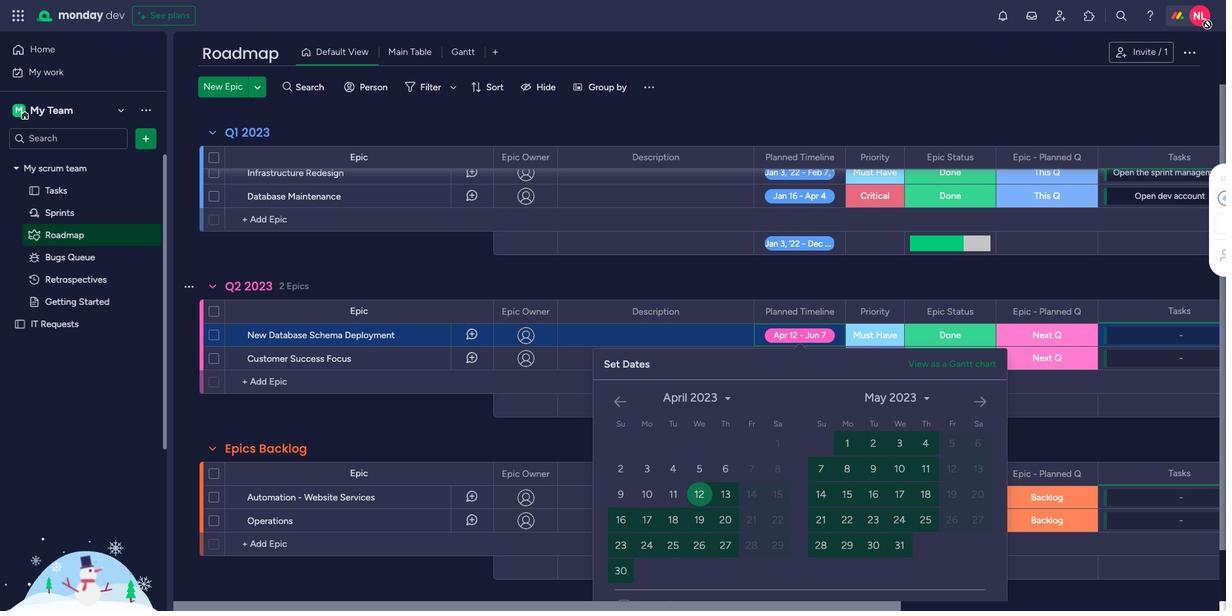Task type: describe. For each thing, give the bounding box(es) containing it.
workspace image
[[12, 103, 26, 117]]

invite members image
[[1054, 9, 1067, 22]]

0 vertical spatial public board image
[[28, 184, 41, 197]]

1 + add epic text field from the top
[[232, 212, 488, 228]]

menu image
[[643, 81, 656, 94]]

help image
[[1144, 9, 1157, 22]]

home image
[[12, 43, 25, 56]]

1 caret down image from the left
[[725, 394, 731, 403]]

caret down image
[[14, 164, 19, 173]]

+ Add Epic text field
[[232, 537, 488, 552]]

2 caret down image from the left
[[925, 394, 930, 403]]

select product image
[[12, 9, 25, 22]]

noah lott image
[[1190, 5, 1211, 26]]

lottie animation element
[[0, 479, 167, 611]]

notifications image
[[997, 9, 1010, 22]]



Task type: vqa. For each thing, say whether or not it's contained in the screenshot.
Merio icon on the bottom of the page
no



Task type: locate. For each thing, give the bounding box(es) containing it.
workspace options image
[[139, 104, 152, 117]]

arrow down image
[[446, 79, 462, 95]]

option
[[0, 156, 167, 159]]

1 horizontal spatial caret down image
[[925, 394, 930, 403]]

public board image
[[28, 184, 41, 197], [14, 318, 26, 330]]

apps image
[[1083, 9, 1096, 22]]

caret down image
[[725, 394, 731, 403], [925, 394, 930, 403]]

2 + add epic text field from the top
[[232, 374, 488, 390]]

0 horizontal spatial caret down image
[[725, 394, 731, 403]]

workspace selection element
[[12, 102, 75, 119]]

see plans image
[[138, 8, 150, 24]]

inbox image
[[1026, 9, 1039, 22]]

1 horizontal spatial public board image
[[28, 184, 41, 197]]

0 vertical spatial + add epic text field
[[232, 212, 488, 228]]

None field
[[199, 43, 282, 65], [222, 124, 273, 141], [499, 150, 553, 165], [629, 150, 683, 165], [762, 150, 838, 165], [857, 150, 893, 165], [924, 150, 977, 165], [1010, 150, 1085, 165], [1166, 150, 1194, 165], [222, 278, 276, 295], [1166, 304, 1194, 318], [499, 305, 553, 319], [629, 305, 683, 319], [762, 305, 838, 319], [857, 305, 893, 319], [924, 305, 977, 319], [1010, 305, 1085, 319], [222, 440, 311, 457], [1166, 466, 1194, 481], [499, 467, 553, 481], [629, 467, 683, 481], [762, 467, 838, 481], [857, 467, 893, 481], [924, 467, 977, 481], [1010, 467, 1085, 481], [199, 43, 282, 65], [222, 124, 273, 141], [499, 150, 553, 165], [629, 150, 683, 165], [762, 150, 838, 165], [857, 150, 893, 165], [924, 150, 977, 165], [1010, 150, 1085, 165], [1166, 150, 1194, 165], [222, 278, 276, 295], [1166, 304, 1194, 318], [499, 305, 553, 319], [629, 305, 683, 319], [762, 305, 838, 319], [857, 305, 893, 319], [924, 305, 977, 319], [1010, 305, 1085, 319], [222, 440, 311, 457], [1166, 466, 1194, 481], [499, 467, 553, 481], [629, 467, 683, 481], [762, 467, 838, 481], [857, 467, 893, 481], [924, 467, 977, 481], [1010, 467, 1085, 481]]

region
[[594, 375, 1227, 600]]

0 horizontal spatial public board image
[[14, 318, 26, 330]]

1 vertical spatial public board image
[[14, 318, 26, 330]]

angle down image
[[254, 82, 261, 92]]

options image
[[1182, 45, 1198, 60], [827, 146, 836, 169], [886, 146, 895, 169], [182, 157, 192, 188], [182, 180, 192, 212], [539, 301, 548, 323], [827, 301, 836, 323], [1080, 301, 1089, 323], [182, 343, 192, 374], [539, 463, 548, 485], [1080, 463, 1089, 485]]

v2 search image
[[283, 80, 292, 94]]

search everything image
[[1115, 9, 1128, 22]]

1 vertical spatial + add epic text field
[[232, 374, 488, 390]]

list box
[[0, 154, 167, 512]]

lottie animation image
[[0, 479, 167, 611]]

Search in workspace field
[[27, 131, 109, 146]]

+ Add Epic text field
[[232, 212, 488, 228], [232, 374, 488, 390]]

Search field
[[292, 78, 332, 96]]

add view image
[[493, 47, 498, 57]]

options image
[[139, 132, 152, 145], [539, 146, 548, 169], [1080, 146, 1089, 169], [736, 301, 745, 323], [886, 301, 895, 323], [978, 301, 987, 323], [182, 319, 192, 350], [182, 481, 192, 513], [182, 505, 192, 536]]

my work image
[[12, 66, 24, 78]]

public board image
[[28, 296, 41, 308]]



